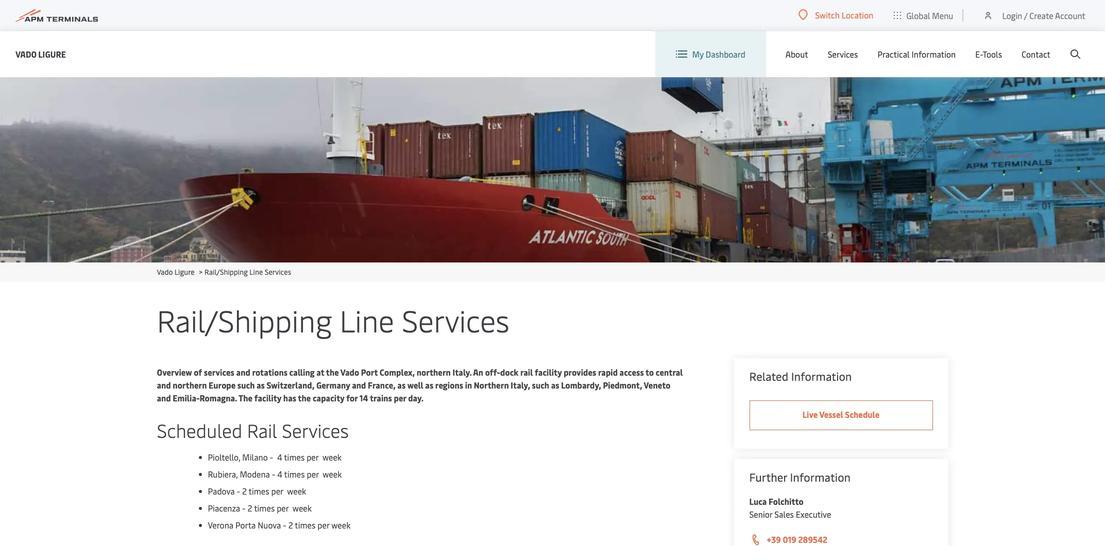 Task type: describe. For each thing, give the bounding box(es) containing it.
times up rubiera, modena - 4 times per  week
[[284, 452, 305, 463]]

and up 14
[[352, 380, 366, 391]]

2 such from the left
[[532, 380, 549, 391]]

germany
[[316, 380, 350, 391]]

global
[[907, 10, 930, 21]]

further information
[[749, 470, 851, 485]]

live
[[803, 409, 818, 420]]

switzerland,
[[267, 380, 314, 391]]

well
[[407, 380, 423, 391]]

2 for piacenza
[[248, 503, 252, 514]]

porta
[[235, 520, 256, 531]]

dock
[[500, 367, 519, 378]]

+39 019 289542
[[767, 534, 828, 546]]

4 for modena
[[277, 469, 282, 480]]

/
[[1024, 10, 1028, 21]]

account
[[1055, 10, 1086, 21]]

trains
[[370, 393, 392, 404]]

at
[[316, 367, 324, 378]]

times down pioltello, milano -  4 times per  week
[[284, 469, 305, 480]]

live vessel schedule
[[803, 409, 880, 420]]

times up piacenza - 2 times per  week
[[249, 486, 269, 497]]

calling
[[289, 367, 315, 378]]

0 horizontal spatial per
[[318, 520, 330, 531]]

and down overview in the bottom of the page
[[157, 380, 171, 391]]

create
[[1030, 10, 1054, 21]]

- up porta
[[242, 503, 246, 514]]

1 as from the left
[[257, 380, 265, 391]]

1 horizontal spatial line
[[340, 300, 394, 341]]

vado ligure > rail/shipping line services
[[157, 267, 291, 277]]

schedule
[[845, 409, 880, 420]]

luca folchitto senior sales executive
[[749, 496, 831, 520]]

milano
[[242, 452, 268, 463]]

contact button
[[1022, 31, 1051, 77]]

related
[[749, 369, 789, 384]]

northern
[[474, 380, 509, 391]]

login / create account
[[1002, 10, 1086, 21]]

practical information
[[878, 48, 956, 60]]

about
[[786, 48, 808, 60]]

complex,
[[380, 367, 415, 378]]

overview of services and rotations calling at the vado port complex, northern italy. an off-dock rail facility provides rapid access to central and northern europe such as switzerland, germany and france, as well as regions in northern italy, such as lombardy, piedmont, veneto and emilia-romagna. the facility has the capacity for 14 trains per day.
[[157, 367, 683, 404]]

+39
[[767, 534, 781, 546]]

live vessel schedule link
[[749, 401, 933, 431]]

vessel
[[820, 409, 843, 420]]

and right services
[[236, 367, 250, 378]]

1 vertical spatial vado ligure link
[[157, 267, 195, 277]]

- right milano
[[270, 452, 273, 463]]

italy. an
[[453, 367, 483, 378]]

padova - 2 times per  week
[[208, 486, 306, 497]]

information for related information
[[791, 369, 852, 384]]

vado ligure
[[15, 48, 66, 60]]

port
[[361, 367, 378, 378]]

for
[[346, 393, 358, 404]]

related information
[[749, 369, 852, 384]]

dashboard
[[706, 48, 745, 60]]

4 as from the left
[[551, 380, 559, 391]]

contact
[[1022, 48, 1051, 60]]

nuova
[[258, 520, 281, 531]]

switch location button
[[799, 9, 874, 21]]

the
[[239, 393, 253, 404]]

- down pioltello, milano -  4 times per  week
[[272, 469, 275, 480]]

vado for vado ligure
[[15, 48, 36, 60]]

europe
[[209, 380, 236, 391]]

e-
[[976, 48, 983, 60]]

piacenza
[[208, 503, 240, 514]]

0 vertical spatial rail/shipping
[[205, 267, 248, 277]]

019
[[783, 534, 797, 546]]

times right "nuova"
[[295, 520, 316, 531]]

executive
[[796, 509, 831, 520]]

1 such from the left
[[237, 380, 255, 391]]

provides
[[564, 367, 596, 378]]

289542
[[798, 534, 828, 546]]

pioltello, milano -  4 times per  week
[[208, 452, 342, 463]]

ligure for vado ligure
[[38, 48, 66, 60]]

global menu
[[907, 10, 953, 21]]

access
[[620, 367, 644, 378]]

emilia-
[[173, 393, 200, 404]]

times up "nuova"
[[254, 503, 275, 514]]

practical
[[878, 48, 910, 60]]

scheduled
[[157, 418, 242, 443]]

login
[[1002, 10, 1022, 21]]

2 horizontal spatial 2
[[288, 520, 293, 531]]

14
[[360, 393, 368, 404]]

1 vertical spatial northern
[[173, 380, 207, 391]]

switch location
[[815, 9, 874, 21]]

my dashboard
[[692, 48, 745, 60]]

overview
[[157, 367, 192, 378]]

my
[[692, 48, 704, 60]]

about button
[[786, 31, 808, 77]]

+39 019 289542 link
[[749, 534, 933, 547]]

menu
[[932, 10, 953, 21]]

senior
[[749, 509, 773, 520]]

vado inside overview of services and rotations calling at the vado port complex, northern italy. an off-dock rail facility provides rapid access to central and northern europe such as switzerland, germany and france, as well as regions in northern italy, such as lombardy, piedmont, veneto and emilia-romagna. the facility has the capacity for 14 trains per day.
[[340, 367, 359, 378]]

rubiera, modena - 4 times per  week
[[208, 469, 342, 480]]

verona porta nuova - 2 times per week
[[208, 520, 351, 531]]

pioltello,
[[208, 452, 240, 463]]

1 horizontal spatial northern
[[417, 367, 451, 378]]

login / create account link
[[983, 0, 1086, 30]]

global menu button
[[884, 0, 964, 31]]



Task type: vqa. For each thing, say whether or not it's contained in the screenshot.
'Standard'
no



Task type: locate. For each thing, give the bounding box(es) containing it.
day.
[[408, 393, 424, 404]]

0 horizontal spatial vado
[[15, 48, 36, 60]]

2 as from the left
[[397, 380, 406, 391]]

0 vertical spatial 4
[[277, 452, 282, 463]]

information up vessel
[[791, 369, 852, 384]]

northern up emilia-
[[173, 380, 207, 391]]

0 vertical spatial vado
[[15, 48, 36, 60]]

lombardy,
[[561, 380, 601, 391]]

per inside overview of services and rotations calling at the vado port complex, northern italy. an off-dock rail facility provides rapid access to central and northern europe such as switzerland, germany and france, as well as regions in northern italy, such as lombardy, piedmont, veneto and emilia-romagna. the facility has the capacity for 14 trains per day.
[[394, 393, 406, 404]]

information for practical information
[[912, 48, 956, 60]]

0 vertical spatial facility
[[535, 367, 562, 378]]

information
[[912, 48, 956, 60], [791, 369, 852, 384], [790, 470, 851, 485]]

1 vertical spatial rail/shipping
[[157, 300, 332, 341]]

0 vertical spatial per
[[394, 393, 406, 404]]

line
[[250, 267, 263, 277], [340, 300, 394, 341]]

the right has
[[298, 393, 311, 404]]

northern
[[417, 367, 451, 378], [173, 380, 207, 391]]

2 for padova
[[242, 486, 247, 497]]

capacity
[[313, 393, 345, 404]]

rail/shipping
[[205, 267, 248, 277], [157, 300, 332, 341]]

central
[[656, 367, 683, 378]]

as down complex,
[[397, 380, 406, 391]]

1 vertical spatial ligure
[[175, 267, 195, 277]]

services
[[828, 48, 858, 60], [265, 267, 291, 277], [402, 300, 510, 341], [282, 418, 349, 443]]

0 vertical spatial ligure
[[38, 48, 66, 60]]

vado for vado ligure > rail/shipping line services
[[157, 267, 173, 277]]

2 right "nuova"
[[288, 520, 293, 531]]

regions
[[435, 380, 463, 391]]

1 vertical spatial information
[[791, 369, 852, 384]]

2 horizontal spatial vado
[[340, 367, 359, 378]]

luca
[[749, 496, 767, 508]]

0 horizontal spatial facility
[[254, 393, 281, 404]]

- right 'padova'
[[237, 486, 240, 497]]

1 vertical spatial 4
[[277, 469, 282, 480]]

tools
[[983, 48, 1002, 60]]

2 vertical spatial information
[[790, 470, 851, 485]]

off-
[[485, 367, 500, 378]]

ligure for vado ligure > rail/shipping line services
[[175, 267, 195, 277]]

1 horizontal spatial 2
[[248, 503, 252, 514]]

vado shipping line services image
[[0, 77, 1105, 263]]

0 vertical spatial 2
[[242, 486, 247, 497]]

scheduled rail services
[[157, 418, 349, 443]]

0 horizontal spatial vado ligure link
[[15, 48, 66, 61]]

such down rail at the bottom
[[532, 380, 549, 391]]

facility left has
[[254, 393, 281, 404]]

france,
[[368, 380, 396, 391]]

romagna.
[[200, 393, 237, 404]]

4 down pioltello, milano -  4 times per  week
[[277, 469, 282, 480]]

such up 'the'
[[237, 380, 255, 391]]

as right well
[[425, 380, 433, 391]]

e-tools button
[[976, 31, 1002, 77]]

northern up regions
[[417, 367, 451, 378]]

my dashboard button
[[676, 31, 745, 77]]

verona
[[208, 520, 233, 531]]

1 horizontal spatial facility
[[535, 367, 562, 378]]

switch
[[815, 9, 840, 21]]

1 horizontal spatial vado ligure link
[[157, 267, 195, 277]]

1 vertical spatial the
[[298, 393, 311, 404]]

services
[[204, 367, 234, 378]]

rail/shipping line services
[[157, 300, 510, 341]]

2 vertical spatial 2
[[288, 520, 293, 531]]

2 vertical spatial vado
[[340, 367, 359, 378]]

2 up porta
[[248, 503, 252, 514]]

0 horizontal spatial northern
[[173, 380, 207, 391]]

the right at
[[326, 367, 339, 378]]

e-tools
[[976, 48, 1002, 60]]

piedmont,
[[603, 380, 642, 391]]

1 vertical spatial line
[[340, 300, 394, 341]]

information inside dropdown button
[[912, 48, 956, 60]]

0 vertical spatial northern
[[417, 367, 451, 378]]

sales
[[775, 509, 794, 520]]

0 horizontal spatial the
[[298, 393, 311, 404]]

4 for milano
[[277, 452, 282, 463]]

as left lombardy,
[[551, 380, 559, 391]]

0 vertical spatial the
[[326, 367, 339, 378]]

piacenza - 2 times per  week
[[208, 503, 312, 514]]

such
[[237, 380, 255, 391], [532, 380, 549, 391]]

0 vertical spatial vado ligure link
[[15, 48, 66, 61]]

rail
[[520, 367, 533, 378]]

ligure
[[38, 48, 66, 60], [175, 267, 195, 277]]

week
[[323, 452, 342, 463], [323, 469, 342, 480], [287, 486, 306, 497], [293, 503, 312, 514], [331, 520, 351, 531]]

1 horizontal spatial vado
[[157, 267, 173, 277]]

as
[[257, 380, 265, 391], [397, 380, 406, 391], [425, 380, 433, 391], [551, 380, 559, 391]]

information up executive
[[790, 470, 851, 485]]

facility right rail at the bottom
[[535, 367, 562, 378]]

information down global menu
[[912, 48, 956, 60]]

>
[[199, 267, 203, 277]]

0 horizontal spatial ligure
[[38, 48, 66, 60]]

has
[[283, 393, 296, 404]]

practical information button
[[878, 31, 956, 77]]

2 down modena
[[242, 486, 247, 497]]

0 vertical spatial line
[[250, 267, 263, 277]]

information for further information
[[790, 470, 851, 485]]

0 vertical spatial information
[[912, 48, 956, 60]]

in
[[465, 380, 472, 391]]

1 horizontal spatial such
[[532, 380, 549, 391]]

further
[[749, 470, 787, 485]]

to
[[646, 367, 654, 378]]

1 vertical spatial facility
[[254, 393, 281, 404]]

rotations
[[252, 367, 288, 378]]

0 horizontal spatial such
[[237, 380, 255, 391]]

vado ligure link
[[15, 48, 66, 61], [157, 267, 195, 277]]

0 horizontal spatial 2
[[242, 486, 247, 497]]

vado
[[15, 48, 36, 60], [157, 267, 173, 277], [340, 367, 359, 378]]

1 horizontal spatial per
[[394, 393, 406, 404]]

modena
[[240, 469, 270, 480]]

3 as from the left
[[425, 380, 433, 391]]

- right "nuova"
[[283, 520, 286, 531]]

facility
[[535, 367, 562, 378], [254, 393, 281, 404]]

italy,
[[511, 380, 530, 391]]

and left emilia-
[[157, 393, 171, 404]]

as down rotations
[[257, 380, 265, 391]]

of
[[194, 367, 202, 378]]

services button
[[828, 31, 858, 77]]

rail
[[247, 418, 277, 443]]

and
[[236, 367, 250, 378], [157, 380, 171, 391], [352, 380, 366, 391], [157, 393, 171, 404]]

1 horizontal spatial ligure
[[175, 267, 195, 277]]

padova
[[208, 486, 235, 497]]

4 up rubiera, modena - 4 times per  week
[[277, 452, 282, 463]]

rubiera,
[[208, 469, 238, 480]]

1 horizontal spatial the
[[326, 367, 339, 378]]

1 vertical spatial 2
[[248, 503, 252, 514]]

times
[[284, 452, 305, 463], [284, 469, 305, 480], [249, 486, 269, 497], [254, 503, 275, 514], [295, 520, 316, 531]]

1 vertical spatial vado
[[157, 267, 173, 277]]

location
[[842, 9, 874, 21]]

veneto
[[644, 380, 671, 391]]

1 vertical spatial per
[[318, 520, 330, 531]]

0 horizontal spatial line
[[250, 267, 263, 277]]

folchitto
[[769, 496, 804, 508]]

rapid
[[598, 367, 618, 378]]



